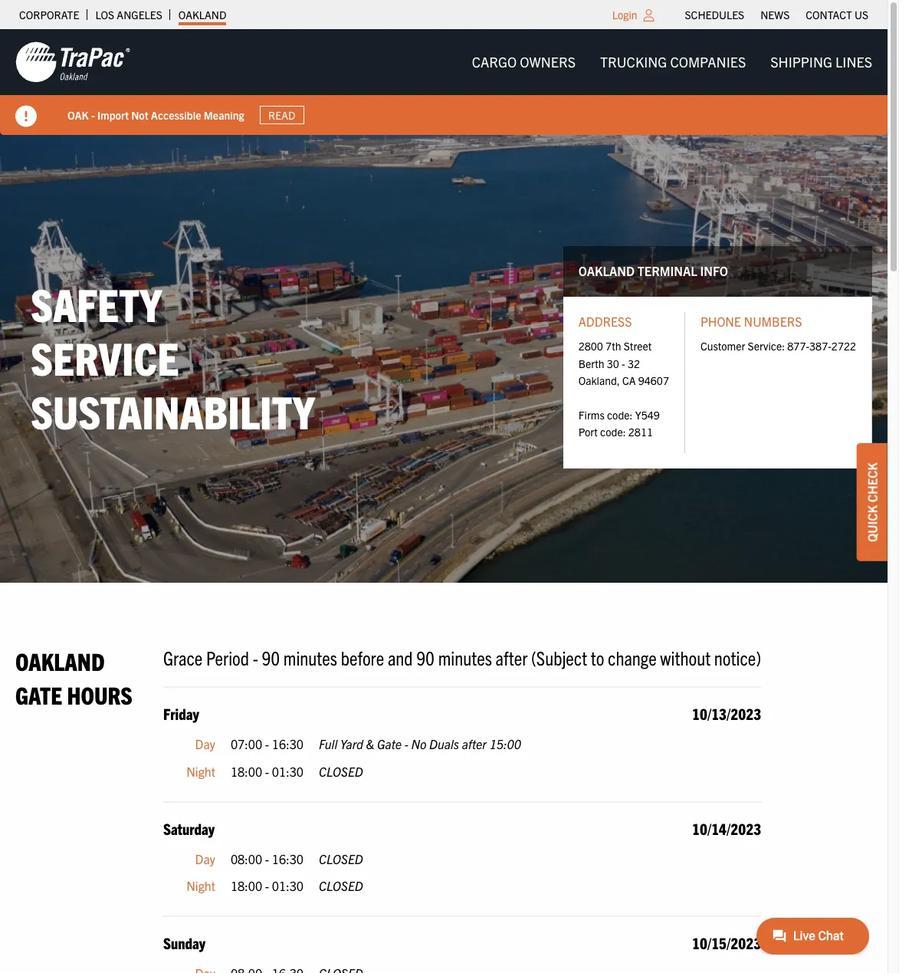 Task type: describe. For each thing, give the bounding box(es) containing it.
berth
[[579, 356, 605, 370]]

address
[[579, 313, 632, 329]]

08:00
[[231, 851, 262, 866]]

2 minutes from the left
[[438, 645, 492, 670]]

quick
[[865, 505, 880, 542]]

oak
[[67, 108, 89, 122]]

hours
[[67, 679, 133, 709]]

companies
[[671, 53, 746, 71]]

news
[[761, 8, 790, 21]]

read link
[[260, 106, 304, 124]]

2811
[[629, 425, 653, 439]]

10/13/2023
[[693, 704, 762, 724]]

10/15/2023
[[693, 933, 762, 952]]

cargo owners link
[[460, 47, 588, 78]]

- right "period"
[[253, 645, 258, 670]]

contact us
[[806, 8, 869, 21]]

07:00
[[231, 737, 262, 752]]

0 vertical spatial after
[[496, 645, 528, 670]]

16:30 for saturday
[[272, 851, 304, 866]]

oak - import not accessible meaning
[[67, 108, 244, 122]]

not
[[131, 108, 148, 122]]

387-
[[810, 339, 832, 353]]

0 vertical spatial code:
[[607, 408, 633, 422]]

before
[[341, 645, 384, 670]]

day for friday
[[195, 737, 215, 752]]

phone numbers
[[701, 313, 802, 329]]

15:00
[[490, 737, 521, 752]]

period
[[206, 645, 249, 670]]

full yard & gate - no duals after 15:00
[[319, 737, 521, 752]]

1 minutes from the left
[[284, 645, 337, 670]]

street
[[624, 339, 652, 353]]

- right 07:00
[[265, 737, 269, 752]]

corporate link
[[19, 4, 79, 25]]

customer
[[701, 339, 746, 353]]

day for saturday
[[195, 851, 215, 866]]

30
[[607, 356, 620, 370]]

18:00 for friday
[[231, 764, 262, 779]]

schedules
[[685, 8, 745, 21]]

shipping lines link
[[759, 47, 885, 78]]

login
[[613, 8, 638, 21]]

1 horizontal spatial gate
[[377, 737, 402, 752]]

schedules link
[[685, 4, 745, 25]]

2 closed from the top
[[319, 851, 363, 866]]

night for friday
[[187, 764, 215, 779]]

and
[[388, 645, 413, 670]]

quick check link
[[857, 443, 888, 561]]

accessible
[[151, 108, 201, 122]]

1 vertical spatial code:
[[601, 425, 626, 439]]

numbers
[[744, 313, 802, 329]]

ca
[[623, 373, 636, 387]]

oakland link
[[179, 4, 227, 25]]

news link
[[761, 4, 790, 25]]

read
[[269, 108, 296, 122]]

los angeles
[[95, 8, 162, 21]]

contact us link
[[806, 4, 869, 25]]

grace period - 90 minutes before and 90 minutes after (subject to change without notice)
[[163, 645, 762, 670]]

&
[[366, 737, 375, 752]]

no
[[412, 737, 427, 752]]

2800 7th street berth 30 - 32 oakland, ca 94607
[[579, 339, 669, 387]]

- left no
[[405, 737, 409, 752]]

- inside banner
[[91, 108, 95, 122]]

oakland terminal info
[[579, 263, 728, 278]]

duals
[[429, 737, 459, 752]]

oakland for oakland gate hours
[[15, 646, 105, 676]]

customer service: 877-387-2722
[[701, 339, 857, 353]]

oakland for oakland
[[179, 8, 227, 21]]

meaning
[[204, 108, 244, 122]]

service:
[[748, 339, 785, 353]]

- down 07:00 - 16:30
[[265, 764, 269, 779]]

cargo
[[472, 53, 517, 71]]

gate inside the oakland gate hours
[[15, 679, 62, 709]]

2 90 from the left
[[417, 645, 435, 670]]

sustainability
[[31, 382, 315, 438]]

night for saturday
[[187, 878, 215, 894]]

- inside the 2800 7th street berth 30 - 32 oakland, ca 94607
[[622, 356, 626, 370]]

los
[[95, 8, 114, 21]]

0 horizontal spatial after
[[462, 737, 487, 752]]

info
[[701, 263, 728, 278]]

closed for friday
[[319, 764, 363, 779]]

banner containing cargo owners
[[0, 29, 900, 135]]

light image
[[644, 9, 655, 21]]

service
[[31, 329, 179, 385]]

safety
[[31, 276, 162, 332]]

friday
[[163, 704, 199, 724]]

10/14/2023
[[693, 819, 762, 838]]

32
[[628, 356, 640, 370]]

07:00 - 16:30
[[231, 737, 304, 752]]

saturday
[[163, 819, 215, 838]]



Task type: locate. For each thing, give the bounding box(es) containing it.
2 01:30 from the top
[[272, 878, 304, 894]]

solid image
[[15, 106, 37, 127]]

7th
[[606, 339, 622, 353]]

minutes right and
[[438, 645, 492, 670]]

oakland up address
[[579, 263, 635, 278]]

after
[[496, 645, 528, 670], [462, 737, 487, 752]]

1 closed from the top
[[319, 764, 363, 779]]

2 night from the top
[[187, 878, 215, 894]]

1 18:00 from the top
[[231, 764, 262, 779]]

1 vertical spatial day
[[195, 851, 215, 866]]

90 right "period"
[[262, 645, 280, 670]]

after left "(subject"
[[496, 645, 528, 670]]

menu bar containing cargo owners
[[460, 47, 885, 78]]

contact
[[806, 8, 853, 21]]

01:30 down 08:00 - 16:30
[[272, 878, 304, 894]]

18:00 down 08:00
[[231, 878, 262, 894]]

-
[[91, 108, 95, 122], [622, 356, 626, 370], [253, 645, 258, 670], [265, 737, 269, 752], [405, 737, 409, 752], [265, 764, 269, 779], [265, 851, 269, 866], [265, 878, 269, 894]]

oakland inside the oakland gate hours
[[15, 646, 105, 676]]

1 16:30 from the top
[[272, 737, 304, 752]]

0 vertical spatial gate
[[15, 679, 62, 709]]

night up saturday
[[187, 764, 215, 779]]

banner
[[0, 29, 900, 135]]

quick check
[[865, 462, 880, 542]]

- right 08:00
[[265, 851, 269, 866]]

closed for saturday
[[319, 878, 363, 894]]

trucking companies
[[601, 53, 746, 71]]

full
[[319, 737, 338, 752]]

y549
[[636, 408, 660, 422]]

1 vertical spatial 16:30
[[272, 851, 304, 866]]

port
[[579, 425, 598, 439]]

18:00 - 01:30 for friday
[[231, 764, 304, 779]]

01:30 down 07:00 - 16:30
[[272, 764, 304, 779]]

menu bar containing schedules
[[677, 4, 877, 25]]

day down saturday
[[195, 851, 215, 866]]

0 vertical spatial 01:30
[[272, 764, 304, 779]]

18:00 - 01:30
[[231, 764, 304, 779], [231, 878, 304, 894]]

day down friday
[[195, 737, 215, 752]]

login link
[[613, 8, 638, 21]]

import
[[97, 108, 129, 122]]

safety service sustainability
[[31, 276, 315, 438]]

18:00 - 01:30 for saturday
[[231, 878, 304, 894]]

0 vertical spatial day
[[195, 737, 215, 752]]

1 vertical spatial 01:30
[[272, 878, 304, 894]]

- right oak
[[91, 108, 95, 122]]

1 horizontal spatial oakland
[[179, 8, 227, 21]]

notice)
[[715, 645, 762, 670]]

corporate
[[19, 8, 79, 21]]

day
[[195, 737, 215, 752], [195, 851, 215, 866]]

1 horizontal spatial minutes
[[438, 645, 492, 670]]

1 01:30 from the top
[[272, 764, 304, 779]]

change
[[608, 645, 657, 670]]

0 vertical spatial night
[[187, 764, 215, 779]]

2 18:00 - 01:30 from the top
[[231, 878, 304, 894]]

2 vertical spatial closed
[[319, 878, 363, 894]]

oakland image
[[15, 41, 130, 84]]

0 horizontal spatial gate
[[15, 679, 62, 709]]

16:30 right 08:00
[[272, 851, 304, 866]]

1 vertical spatial 18:00 - 01:30
[[231, 878, 304, 894]]

night
[[187, 764, 215, 779], [187, 878, 215, 894]]

to
[[591, 645, 605, 670]]

16:30 for friday
[[272, 737, 304, 752]]

closed
[[319, 764, 363, 779], [319, 851, 363, 866], [319, 878, 363, 894]]

1 vertical spatial menu bar
[[460, 47, 885, 78]]

oakland for oakland terminal info
[[579, 263, 635, 278]]

0 vertical spatial 16:30
[[272, 737, 304, 752]]

1 vertical spatial gate
[[377, 737, 402, 752]]

oakland right angeles
[[179, 8, 227, 21]]

los angeles link
[[95, 4, 162, 25]]

2800
[[579, 339, 603, 353]]

2 horizontal spatial oakland
[[579, 263, 635, 278]]

18:00 - 01:30 down 07:00 - 16:30
[[231, 764, 304, 779]]

without
[[661, 645, 711, 670]]

1 vertical spatial oakland
[[579, 263, 635, 278]]

0 vertical spatial 18:00 - 01:30
[[231, 764, 304, 779]]

shipping
[[771, 53, 833, 71]]

0 vertical spatial oakland
[[179, 8, 227, 21]]

menu bar inside banner
[[460, 47, 885, 78]]

0 vertical spatial closed
[[319, 764, 363, 779]]

1 horizontal spatial after
[[496, 645, 528, 670]]

(subject
[[531, 645, 588, 670]]

90
[[262, 645, 280, 670], [417, 645, 435, 670]]

us
[[855, 8, 869, 21]]

0 vertical spatial menu bar
[[677, 4, 877, 25]]

check
[[865, 462, 880, 502]]

1 18:00 - 01:30 from the top
[[231, 764, 304, 779]]

2 16:30 from the top
[[272, 851, 304, 866]]

grace
[[163, 645, 203, 670]]

oakland gate hours
[[15, 646, 133, 709]]

trucking
[[601, 53, 667, 71]]

trucking companies link
[[588, 47, 759, 78]]

3 closed from the top
[[319, 878, 363, 894]]

1 night from the top
[[187, 764, 215, 779]]

1 horizontal spatial 90
[[417, 645, 435, 670]]

1 day from the top
[[195, 737, 215, 752]]

minutes left the before
[[284, 645, 337, 670]]

16:30
[[272, 737, 304, 752], [272, 851, 304, 866]]

gate right &
[[377, 737, 402, 752]]

0 horizontal spatial minutes
[[284, 645, 337, 670]]

lines
[[836, 53, 873, 71]]

cargo owners
[[472, 53, 576, 71]]

90 right and
[[417, 645, 435, 670]]

code: up 2811 at right top
[[607, 408, 633, 422]]

menu bar
[[677, 4, 877, 25], [460, 47, 885, 78]]

code: right port
[[601, 425, 626, 439]]

oakland up hours
[[15, 646, 105, 676]]

0 vertical spatial 18:00
[[231, 764, 262, 779]]

2 18:00 from the top
[[231, 878, 262, 894]]

1 vertical spatial closed
[[319, 851, 363, 866]]

1 90 from the left
[[262, 645, 280, 670]]

gate left hours
[[15, 679, 62, 709]]

01:30 for saturday
[[272, 878, 304, 894]]

18:00 down 07:00
[[231, 764, 262, 779]]

1 vertical spatial 18:00
[[231, 878, 262, 894]]

- down 08:00 - 16:30
[[265, 878, 269, 894]]

2 day from the top
[[195, 851, 215, 866]]

night down saturday
[[187, 878, 215, 894]]

owners
[[520, 53, 576, 71]]

1 vertical spatial after
[[462, 737, 487, 752]]

01:30 for friday
[[272, 764, 304, 779]]

18:00 for saturday
[[231, 878, 262, 894]]

94607
[[639, 373, 669, 387]]

menu bar up shipping
[[677, 4, 877, 25]]

phone
[[701, 313, 742, 329]]

code:
[[607, 408, 633, 422], [601, 425, 626, 439]]

menu bar down light image
[[460, 47, 885, 78]]

angeles
[[117, 8, 162, 21]]

terminal
[[638, 263, 698, 278]]

firms code:  y549 port code:  2811
[[579, 408, 660, 439]]

0 horizontal spatial oakland
[[15, 646, 105, 676]]

16:30 left full
[[272, 737, 304, 752]]

0 horizontal spatial 90
[[262, 645, 280, 670]]

- right 30
[[622, 356, 626, 370]]

firms
[[579, 408, 605, 422]]

1 vertical spatial night
[[187, 878, 215, 894]]

08:00 - 16:30
[[231, 851, 304, 866]]

18:00 - 01:30 down 08:00 - 16:30
[[231, 878, 304, 894]]

yard
[[340, 737, 364, 752]]

01:30
[[272, 764, 304, 779], [272, 878, 304, 894]]

minutes
[[284, 645, 337, 670], [438, 645, 492, 670]]

after right duals
[[462, 737, 487, 752]]

shipping lines
[[771, 53, 873, 71]]

877-
[[788, 339, 810, 353]]

sunday
[[163, 933, 206, 952]]

2 vertical spatial oakland
[[15, 646, 105, 676]]

gate
[[15, 679, 62, 709], [377, 737, 402, 752]]

2722
[[832, 339, 857, 353]]

oakland
[[179, 8, 227, 21], [579, 263, 635, 278], [15, 646, 105, 676]]



Task type: vqa. For each thing, say whether or not it's contained in the screenshot.
B30 on the left
no



